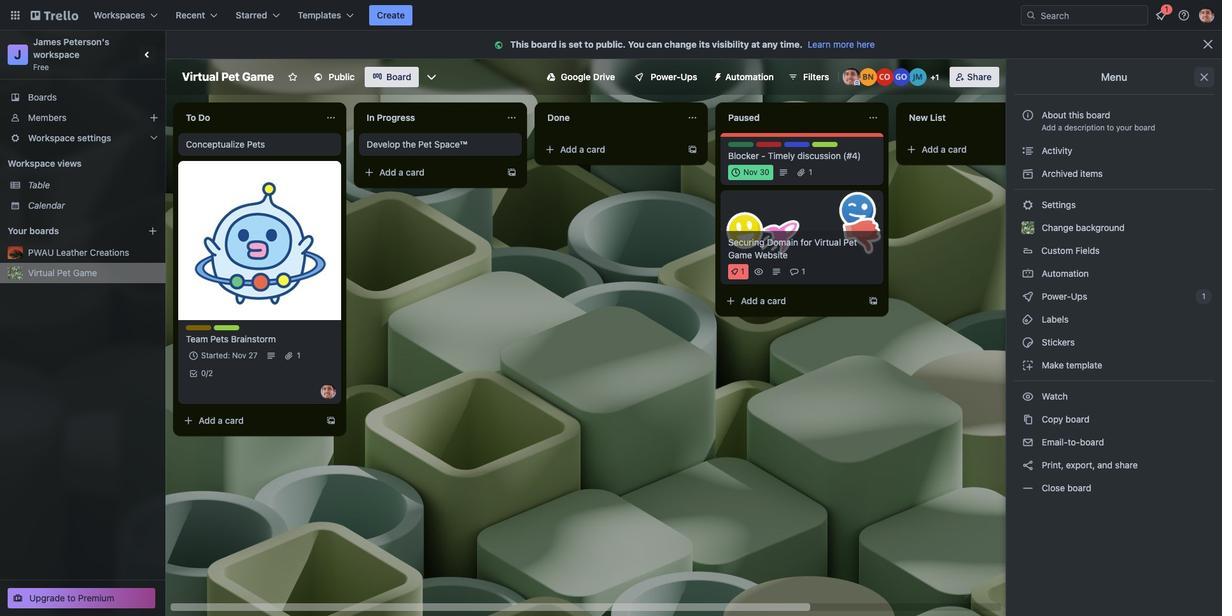 Task type: locate. For each thing, give the bounding box(es) containing it.
2 vertical spatial to
[[67, 593, 76, 604]]

switch to… image
[[9, 9, 22, 22]]

5 sm image from the top
[[1022, 413, 1035, 426]]

nov
[[744, 167, 758, 177], [232, 351, 246, 360]]

upgrade to premium link
[[8, 588, 155, 609]]

New List text field
[[902, 108, 1042, 128]]

team
[[214, 325, 234, 335], [186, 334, 208, 344]]

pet down leather
[[57, 267, 71, 278]]

create from template… image
[[688, 145, 698, 155], [326, 416, 336, 426]]

custom fields
[[1042, 245, 1100, 256]]

0 vertical spatial power-ups
[[651, 71, 698, 82]]

1 horizontal spatial virtual
[[182, 70, 219, 83]]

sm image for power-ups
[[1022, 290, 1035, 303]]

card for paused
[[768, 295, 786, 306]]

brainstorm
[[231, 334, 276, 344]]

power-ups inside button
[[651, 71, 698, 82]]

pet inside board name text box
[[221, 70, 240, 83]]

sm image for settings
[[1022, 199, 1035, 211]]

the
[[403, 139, 416, 150]]

description
[[1065, 123, 1105, 132]]

conceptualize pets link
[[186, 138, 334, 151]]

star or unstar board image
[[288, 72, 298, 82]]

automation link
[[1014, 264, 1215, 284]]

primary element
[[0, 0, 1222, 31]]

sm image for email-to-board
[[1022, 436, 1035, 449]]

game down securing
[[728, 250, 752, 260]]

to inside about this board add a description to your board
[[1107, 123, 1114, 132]]

sm image inside automation link
[[1022, 267, 1035, 280]]

workspace down 'members'
[[28, 132, 75, 143]]

at
[[751, 39, 760, 50]]

0 horizontal spatial virtual
[[28, 267, 55, 278]]

0 horizontal spatial power-ups
[[651, 71, 698, 82]]

power- inside button
[[651, 71, 681, 82]]

board left is
[[531, 39, 557, 50]]

automation
[[726, 71, 774, 82], [1040, 268, 1089, 279]]

blocker left "fyi"
[[756, 142, 784, 152]]

fyi
[[784, 142, 796, 152]]

2 vertical spatial game
[[73, 267, 97, 278]]

virtual pet game down leather
[[28, 267, 97, 278]]

blocker
[[756, 142, 784, 152], [728, 150, 759, 161]]

1 vertical spatial automation
[[1040, 268, 1089, 279]]

1 horizontal spatial to
[[585, 39, 594, 50]]

virtual right the for
[[815, 237, 841, 248]]

2 horizontal spatial game
[[728, 250, 752, 260]]

1 horizontal spatial create from template… image
[[868, 296, 879, 306]]

team pets brainstorm
[[186, 334, 276, 344]]

0 horizontal spatial power-
[[651, 71, 681, 82]]

started: nov 27
[[201, 351, 258, 360]]

blocker inside blocker - timely discussion (#4) 'link'
[[728, 150, 759, 161]]

0 horizontal spatial pets
[[210, 334, 229, 344]]

virtual inside the securing domain for virtual pet game website
[[815, 237, 841, 248]]

0 horizontal spatial nov
[[232, 351, 246, 360]]

archived items link
[[1014, 164, 1215, 184]]

automation inside automation link
[[1040, 268, 1089, 279]]

change
[[1042, 222, 1074, 233]]

change background link
[[1014, 218, 1215, 238]]

1 horizontal spatial automation
[[1040, 268, 1089, 279]]

1 horizontal spatial game
[[242, 70, 274, 83]]

automation down the at
[[726, 71, 774, 82]]

1 vertical spatial virtual
[[815, 237, 841, 248]]

pet up "to do" text field
[[221, 70, 240, 83]]

archived
[[1042, 168, 1078, 179]]

learn more here link
[[803, 39, 875, 50]]

this member is an admin of this board. image
[[854, 80, 860, 86]]

your
[[1117, 123, 1132, 132]]

0 horizontal spatial create from template… image
[[507, 167, 517, 178]]

pwau leather creations link
[[28, 246, 158, 259]]

1 sm image from the top
[[1022, 199, 1035, 211]]

add for done
[[560, 144, 577, 155]]

develop the pet space™️ link
[[367, 138, 514, 151]]

power- down can
[[651, 71, 681, 82]]

archived items
[[1040, 168, 1103, 179]]

game down pwau leather creations
[[73, 267, 97, 278]]

add inside about this board add a description to your board
[[1042, 123, 1056, 132]]

workspace up table
[[8, 158, 55, 169]]

domain
[[767, 237, 798, 248]]

activity
[[1040, 145, 1073, 156]]

0 vertical spatial james peterson (jamespeterson93) image
[[1199, 8, 1215, 23]]

0 horizontal spatial virtual pet game
[[28, 267, 97, 278]]

1 horizontal spatial pets
[[247, 139, 265, 150]]

virtual pet game up "to do" text field
[[182, 70, 274, 83]]

started:
[[201, 351, 230, 360]]

1 vertical spatial workspace
[[8, 158, 55, 169]]

sm image inside stickers link
[[1022, 336, 1035, 349]]

its
[[699, 39, 710, 50]]

add a card button
[[540, 139, 683, 160], [902, 139, 1044, 160], [359, 162, 502, 183], [721, 291, 863, 311], [178, 411, 321, 431]]

back to home image
[[31, 5, 78, 25]]

7 sm image from the top
[[1022, 482, 1035, 495]]

nov left the '27'
[[232, 351, 246, 360]]

0 horizontal spatial game
[[73, 267, 97, 278]]

power- up labels
[[1042, 291, 1071, 302]]

sm image for stickers
[[1022, 336, 1035, 349]]

color: blue, title: "fyi" element
[[784, 142, 810, 152]]

1 horizontal spatial james peterson (jamespeterson93) image
[[1199, 8, 1215, 23]]

recent
[[176, 10, 205, 20]]

new list
[[909, 112, 946, 123]]

1 horizontal spatial power-
[[1042, 291, 1071, 302]]

In Progress text field
[[359, 108, 499, 128]]

0 vertical spatial power-
[[651, 71, 681, 82]]

christina overa (christinaovera) image
[[876, 68, 894, 86]]

0 vertical spatial ups
[[681, 71, 698, 82]]

add a card for in progress
[[379, 167, 425, 178]]

1 vertical spatial virtual pet game
[[28, 267, 97, 278]]

james peterson (jamespeterson93) image right open information menu image
[[1199, 8, 1215, 23]]

ben nelson (bennelson96) image
[[859, 68, 877, 86]]

sm image inside email-to-board link
[[1022, 436, 1035, 449]]

email-to-board link
[[1014, 432, 1215, 453]]

your
[[8, 225, 27, 236]]

0 horizontal spatial team
[[186, 334, 208, 344]]

to left your
[[1107, 123, 1114, 132]]

google
[[561, 71, 591, 82]]

Board name text field
[[176, 67, 280, 87]]

a for paused
[[760, 295, 765, 306]]

sm image for archived items
[[1022, 167, 1035, 180]]

james peterson (jamespeterson93) image
[[1199, 8, 1215, 23], [843, 68, 861, 86]]

board
[[531, 39, 557, 50], [1087, 110, 1111, 120], [1135, 123, 1156, 132], [1066, 414, 1090, 425], [1080, 437, 1104, 448], [1068, 483, 1092, 493]]

add a card button for paused
[[721, 291, 863, 311]]

nov 30
[[744, 167, 770, 177]]

add a card button for done
[[540, 139, 683, 160]]

1 vertical spatial pets
[[210, 334, 229, 344]]

workspace inside dropdown button
[[28, 132, 75, 143]]

game inside virtual pet game link
[[73, 267, 97, 278]]

add a card for to do
[[199, 415, 244, 426]]

create from template… image for done
[[688, 145, 698, 155]]

share button
[[950, 67, 1000, 87]]

game inside board name text box
[[242, 70, 274, 83]]

create from template… image
[[507, 167, 517, 178], [868, 296, 879, 306]]

0 vertical spatial game
[[242, 70, 274, 83]]

a inside about this board add a description to your board
[[1058, 123, 1063, 132]]

1 horizontal spatial ups
[[1071, 291, 1088, 302]]

filters
[[803, 71, 829, 82]]

1 horizontal spatial nov
[[744, 167, 758, 177]]

add down about
[[1042, 123, 1056, 132]]

sm image
[[1022, 199, 1035, 211], [1022, 267, 1035, 280], [1022, 313, 1035, 326], [1022, 390, 1035, 403], [1022, 413, 1035, 426], [1022, 459, 1035, 472], [1022, 482, 1035, 495]]

0 horizontal spatial automation
[[726, 71, 774, 82]]

settings
[[77, 132, 111, 143]]

team down color: yellow, title: none "icon"
[[186, 334, 208, 344]]

team for team task
[[214, 325, 234, 335]]

game left star or unstar board "image"
[[242, 70, 274, 83]]

color: red, title: "blocker" element
[[756, 142, 784, 152]]

to inside upgrade to premium link
[[67, 593, 76, 604]]

ups
[[681, 71, 698, 82], [1071, 291, 1088, 302]]

conceptualize pets
[[186, 139, 265, 150]]

team for team pets brainstorm
[[186, 334, 208, 344]]

stickers link
[[1014, 332, 1215, 353]]

0 vertical spatial workspace
[[28, 132, 75, 143]]

automation down custom fields
[[1040, 268, 1089, 279]]

(#4)
[[844, 150, 861, 161]]

add a card button down develop the pet space™️ 'link'
[[359, 162, 502, 183]]

sm image inside make template link
[[1022, 359, 1035, 372]]

blocker up nov 30 option
[[728, 150, 759, 161]]

add a card button down 2
[[178, 411, 321, 431]]

a for done
[[579, 144, 584, 155]]

30
[[760, 167, 770, 177]]

1 horizontal spatial team
[[214, 325, 234, 335]]

more
[[833, 39, 854, 50]]

to right "upgrade"
[[67, 593, 76, 604]]

1 horizontal spatial virtual pet game
[[182, 70, 274, 83]]

0 horizontal spatial to
[[67, 593, 76, 604]]

0 vertical spatial pets
[[247, 139, 265, 150]]

develop the pet space™️
[[367, 139, 467, 150]]

2 sm image from the top
[[1022, 267, 1035, 280]]

pets down "to do" text field
[[247, 139, 265, 150]]

nov left 30
[[744, 167, 758, 177]]

pets up started:
[[210, 334, 229, 344]]

1 vertical spatial to
[[1107, 123, 1114, 132]]

create from template… image for paused
[[868, 296, 879, 306]]

labels
[[1040, 314, 1069, 325]]

stickers
[[1040, 337, 1075, 348]]

james peterson (jamespeterson93) image left christina overa (christinaovera) icon
[[843, 68, 861, 86]]

task
[[236, 325, 253, 335]]

virtual
[[182, 70, 219, 83], [815, 237, 841, 248], [28, 267, 55, 278]]

workspace
[[28, 132, 75, 143], [8, 158, 55, 169]]

about this board add a description to your board
[[1042, 110, 1156, 132]]

6 sm image from the top
[[1022, 459, 1035, 472]]

0 vertical spatial create from template… image
[[688, 145, 698, 155]]

game
[[242, 70, 274, 83], [728, 250, 752, 260], [73, 267, 97, 278]]

you
[[628, 39, 644, 50]]

virtual up to do
[[182, 70, 219, 83]]

power-ups button
[[625, 67, 705, 87]]

pets for conceptualize
[[247, 139, 265, 150]]

develop
[[367, 139, 400, 150]]

team left task at the bottom left of page
[[214, 325, 234, 335]]

sm image inside close board link
[[1022, 482, 1035, 495]]

automation button
[[708, 67, 782, 87]]

add a card down list
[[922, 144, 967, 155]]

1 vertical spatial james peterson (jamespeterson93) image
[[843, 68, 861, 86]]

google drive icon image
[[547, 73, 556, 81]]

team task
[[214, 325, 253, 335]]

0 vertical spatial automation
[[726, 71, 774, 82]]

create from template… image down james peterson (jamespeterson93) icon
[[326, 416, 336, 426]]

virtual pet game
[[182, 70, 274, 83], [28, 267, 97, 278]]

items
[[1081, 168, 1103, 179]]

change background
[[1040, 222, 1125, 233]]

sm image for labels
[[1022, 313, 1035, 326]]

any
[[762, 39, 778, 50]]

add a card down website
[[741, 295, 786, 306]]

a for in progress
[[399, 167, 404, 178]]

add down develop
[[379, 167, 396, 178]]

workspaces button
[[86, 5, 166, 25]]

sm image inside archived items link
[[1022, 167, 1035, 180]]

pet down laugh image
[[844, 237, 857, 248]]

game inside the securing domain for virtual pet game website
[[728, 250, 752, 260]]

create from template… image left goal
[[688, 145, 698, 155]]

sm image inside automation button
[[708, 67, 726, 85]]

board down export,
[[1068, 483, 1092, 493]]

0 horizontal spatial create from template… image
[[326, 416, 336, 426]]

0 vertical spatial create from template… image
[[507, 167, 517, 178]]

workspace settings
[[28, 132, 111, 143]]

power-ups down change
[[651, 71, 698, 82]]

sm image
[[492, 39, 510, 52], [708, 67, 726, 85], [1022, 145, 1035, 157], [1022, 167, 1035, 180], [1022, 290, 1035, 303], [1022, 336, 1035, 349], [1022, 359, 1035, 372], [1022, 436, 1035, 449]]

sm image inside watch link
[[1022, 390, 1035, 403]]

add a card down 2
[[199, 415, 244, 426]]

1 vertical spatial power-ups
[[1040, 291, 1090, 302]]

pet right the at the top of the page
[[418, 139, 432, 150]]

1 vertical spatial create from template… image
[[326, 416, 336, 426]]

close board link
[[1014, 478, 1215, 499]]

add a card button down website
[[721, 291, 863, 311]]

ups down automation link
[[1071, 291, 1088, 302]]

gary orlando (garyorlando) image
[[892, 68, 910, 86]]

pet inside 'link'
[[418, 139, 432, 150]]

power-ups up labels
[[1040, 291, 1090, 302]]

workspace for workspace settings
[[28, 132, 75, 143]]

progress
[[377, 112, 415, 123]]

make
[[1042, 360, 1064, 371]]

1 vertical spatial game
[[728, 250, 752, 260]]

0 horizontal spatial ups
[[681, 71, 698, 82]]

virtual down 'pwau'
[[28, 267, 55, 278]]

james peterson's workspace free
[[33, 36, 112, 72]]

color: bold lime, title: "team task" element
[[214, 325, 253, 335]]

virtual inside board name text box
[[182, 70, 219, 83]]

add a card down the at the top of the page
[[379, 167, 425, 178]]

pwau leather creations
[[28, 247, 129, 258]]

james peterson (jamespeterson93) image
[[321, 384, 336, 399]]

add a card button down done text box
[[540, 139, 683, 160]]

2 horizontal spatial to
[[1107, 123, 1114, 132]]

sm image inside copy board link
[[1022, 413, 1035, 426]]

4 sm image from the top
[[1022, 390, 1035, 403]]

this
[[1069, 110, 1084, 120]]

Done text field
[[540, 108, 680, 128]]

new
[[909, 112, 928, 123]]

add a card down "done"
[[560, 144, 606, 155]]

blocker for blocker fyi
[[756, 142, 784, 152]]

filters button
[[784, 67, 833, 87]]

add down website
[[741, 295, 758, 306]]

customize views image
[[425, 71, 438, 83]]

set
[[569, 39, 583, 50]]

0 vertical spatial virtual
[[182, 70, 219, 83]]

add down "done"
[[560, 144, 577, 155]]

goal
[[728, 142, 745, 152]]

1 horizontal spatial power-ups
[[1040, 291, 1090, 302]]

google drive
[[561, 71, 615, 82]]

sm image inside print, export, and share link
[[1022, 459, 1035, 472]]

your boards with 2 items element
[[8, 223, 129, 239]]

add down the 0 / 2
[[199, 415, 215, 426]]

1 horizontal spatial create from template… image
[[688, 145, 698, 155]]

sm image inside labels link
[[1022, 313, 1035, 326]]

3 sm image from the top
[[1022, 313, 1035, 326]]

board right your
[[1135, 123, 1156, 132]]

0 vertical spatial nov
[[744, 167, 758, 177]]

0 vertical spatial virtual pet game
[[182, 70, 274, 83]]

is
[[559, 39, 567, 50]]

members link
[[0, 108, 166, 128]]

1 vertical spatial power-
[[1042, 291, 1071, 302]]

ups down this board is set to public. you can change its visibility at any time. learn more here
[[681, 71, 698, 82]]

2 horizontal spatial virtual
[[815, 237, 841, 248]]

to right set
[[585, 39, 594, 50]]

print,
[[1042, 460, 1064, 470]]

sm image inside settings "link"
[[1022, 199, 1035, 211]]

1 vertical spatial create from template… image
[[868, 296, 879, 306]]

sm image inside activity 'link'
[[1022, 145, 1035, 157]]



Task type: describe. For each thing, give the bounding box(es) containing it.
sm image for watch
[[1022, 390, 1035, 403]]

/
[[206, 369, 208, 378]]

add for in progress
[[379, 167, 396, 178]]

2 vertical spatial virtual
[[28, 267, 55, 278]]

background
[[1076, 222, 1125, 233]]

create from template… image for to do
[[326, 416, 336, 426]]

table
[[28, 180, 50, 190]]

public
[[329, 71, 355, 82]]

pet inside the securing domain for virtual pet game website
[[844, 237, 857, 248]]

color: green, title: "goal" element
[[728, 142, 754, 152]]

to do
[[186, 112, 210, 123]]

custom fields button
[[1014, 241, 1215, 261]]

j link
[[8, 45, 28, 65]]

sm image for automation
[[1022, 267, 1035, 280]]

activity link
[[1014, 141, 1215, 161]]

card for to do
[[225, 415, 244, 426]]

workspace navigation collapse icon image
[[139, 46, 157, 64]]

premium
[[78, 593, 114, 604]]

2
[[208, 369, 213, 378]]

copy
[[1042, 414, 1063, 425]]

workspaces
[[94, 10, 145, 20]]

nov inside option
[[744, 167, 758, 177]]

Paused text field
[[721, 108, 861, 128]]

about
[[1042, 110, 1067, 120]]

views
[[57, 158, 82, 169]]

add a card for done
[[560, 144, 606, 155]]

templates
[[298, 10, 341, 20]]

add down new list
[[922, 144, 939, 155]]

this
[[510, 39, 529, 50]]

1 vertical spatial ups
[[1071, 291, 1088, 302]]

menu
[[1101, 71, 1128, 83]]

Nov 30 checkbox
[[728, 165, 773, 180]]

create button
[[369, 5, 413, 25]]

settings
[[1040, 199, 1076, 210]]

conceptualize
[[186, 139, 245, 150]]

do
[[198, 112, 210, 123]]

board up description at the right top
[[1087, 110, 1111, 120]]

fields
[[1076, 245, 1100, 256]]

add for to do
[[199, 415, 215, 426]]

color: bold lime, title: none image
[[812, 142, 838, 147]]

add a card button for to do
[[178, 411, 321, 431]]

add board image
[[148, 226, 158, 236]]

public button
[[306, 67, 362, 87]]

27
[[249, 351, 258, 360]]

a for to do
[[218, 415, 223, 426]]

boards link
[[0, 87, 166, 108]]

can
[[647, 39, 662, 50]]

time.
[[780, 39, 803, 50]]

0 vertical spatial to
[[585, 39, 594, 50]]

free
[[33, 62, 49, 72]]

in progress
[[367, 112, 415, 123]]

print, export, and share
[[1040, 460, 1138, 470]]

learn
[[808, 39, 831, 50]]

change
[[665, 39, 697, 50]]

to-
[[1068, 437, 1080, 448]]

card for in progress
[[406, 167, 425, 178]]

automation inside automation button
[[726, 71, 774, 82]]

add for paused
[[741, 295, 758, 306]]

and
[[1098, 460, 1113, 470]]

sm image for make template
[[1022, 359, 1035, 372]]

1 notification image
[[1154, 8, 1169, 23]]

boards
[[29, 225, 59, 236]]

list
[[930, 112, 946, 123]]

workspace for workspace views
[[8, 158, 55, 169]]

timely
[[768, 150, 795, 161]]

email-to-board
[[1040, 437, 1104, 448]]

search image
[[1026, 10, 1036, 20]]

+
[[931, 73, 936, 82]]

create from template… image for in progress
[[507, 167, 517, 178]]

your boards
[[8, 225, 59, 236]]

0 horizontal spatial james peterson (jamespeterson93) image
[[843, 68, 861, 86]]

sm image for print, export, and share
[[1022, 459, 1035, 472]]

securing
[[728, 237, 765, 248]]

copy board
[[1040, 414, 1090, 425]]

team pets brainstorm link
[[186, 333, 334, 346]]

make template link
[[1014, 355, 1215, 376]]

copy board link
[[1014, 409, 1215, 430]]

jeremy miller (jeremymiller198) image
[[909, 68, 927, 86]]

workspace
[[33, 49, 80, 60]]

boards
[[28, 92, 57, 103]]

securing domain for virtual pet game website
[[728, 237, 857, 260]]

watch
[[1040, 391, 1071, 402]]

virtual pet game inside board name text box
[[182, 70, 274, 83]]

To Do text field
[[178, 108, 318, 128]]

Search field
[[1036, 6, 1148, 25]]

custom
[[1042, 245, 1073, 256]]

color: yellow, title: none image
[[186, 325, 211, 330]]

make template
[[1040, 360, 1103, 371]]

watch link
[[1014, 386, 1215, 407]]

j
[[14, 47, 21, 62]]

templates button
[[290, 5, 362, 25]]

public.
[[596, 39, 626, 50]]

template
[[1067, 360, 1103, 371]]

0 / 2
[[201, 369, 213, 378]]

laugh image
[[835, 188, 880, 233]]

print, export, and share link
[[1014, 455, 1215, 476]]

add a card for paused
[[741, 295, 786, 306]]

add a card button for in progress
[[359, 162, 502, 183]]

ups inside button
[[681, 71, 698, 82]]

share
[[1115, 460, 1138, 470]]

james peterson's workspace link
[[33, 36, 112, 60]]

board
[[387, 71, 411, 82]]

1 vertical spatial nov
[[232, 351, 246, 360]]

pets for team
[[210, 334, 229, 344]]

calendar link
[[28, 199, 158, 212]]

leather
[[56, 247, 87, 258]]

starred button
[[228, 5, 288, 25]]

board link
[[365, 67, 419, 87]]

blocker for blocker - timely discussion (#4)
[[728, 150, 759, 161]]

sm image for activity
[[1022, 145, 1035, 157]]

sm image for close board
[[1022, 482, 1035, 495]]

board up print, export, and share at the bottom right
[[1080, 437, 1104, 448]]

website
[[755, 250, 788, 260]]

calendar
[[28, 200, 65, 211]]

workspace settings button
[[0, 128, 166, 148]]

+ 1
[[931, 73, 939, 82]]

pwau
[[28, 247, 54, 258]]

james
[[33, 36, 61, 47]]

recent button
[[168, 5, 226, 25]]

table link
[[28, 179, 158, 192]]

securing domain for virtual pet game website link
[[728, 236, 876, 262]]

this board is set to public. you can change its visibility at any time. learn more here
[[510, 39, 875, 50]]

card for done
[[587, 144, 606, 155]]

add a card button down new list text box
[[902, 139, 1044, 160]]

board up to-
[[1066, 414, 1090, 425]]

sm image for copy board
[[1022, 413, 1035, 426]]

open information menu image
[[1178, 9, 1191, 22]]

done
[[548, 112, 570, 123]]



Task type: vqa. For each thing, say whether or not it's contained in the screenshot.
top the Virtual
yes



